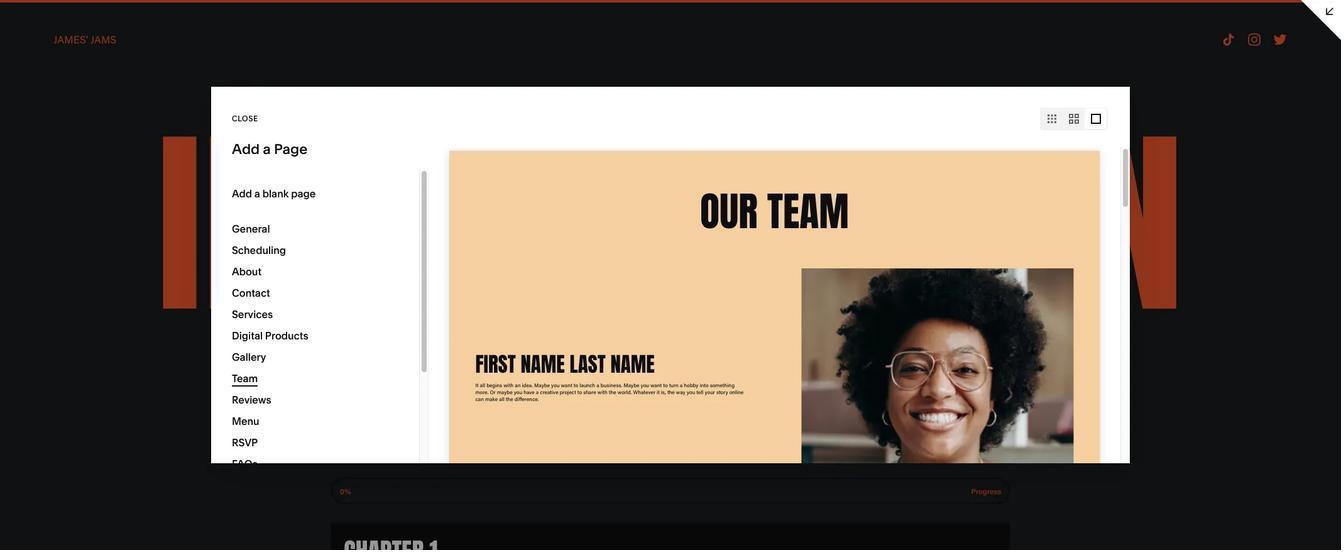 Task type: vqa. For each thing, say whether or not it's contained in the screenshot.
site.
no



Task type: locate. For each thing, give the bounding box(es) containing it.
are
[[68, 214, 80, 224]]

them.
[[53, 245, 73, 254]]

in
[[21, 235, 27, 244]]

these
[[21, 214, 42, 224]]

also
[[155, 235, 170, 244]]

don't
[[137, 224, 156, 234]]

discover
[[21, 245, 51, 254]]

pages
[[44, 214, 67, 224]]

password-
[[30, 224, 68, 234]]

search
[[83, 235, 108, 244]]



Task type: describe. For each thing, give the bounding box(es) containing it.
unless
[[106, 214, 129, 224]]

add a new page to the "not linked" navigation group image
[[154, 187, 168, 201]]

they're
[[131, 214, 155, 224]]

navigation.
[[42, 235, 81, 244]]

the
[[29, 235, 40, 244]]

appear
[[157, 224, 183, 234]]

public
[[82, 214, 104, 224]]

can
[[140, 235, 153, 244]]

these pages are public unless they're disabled or password-protected, but they don't appear in the navigation. search engines can also discover them.
[[21, 214, 188, 254]]

they
[[120, 224, 136, 234]]

but
[[107, 224, 118, 234]]

disabled
[[157, 214, 188, 224]]

engines
[[110, 235, 138, 244]]

or
[[21, 224, 28, 234]]

protected,
[[68, 224, 105, 234]]



